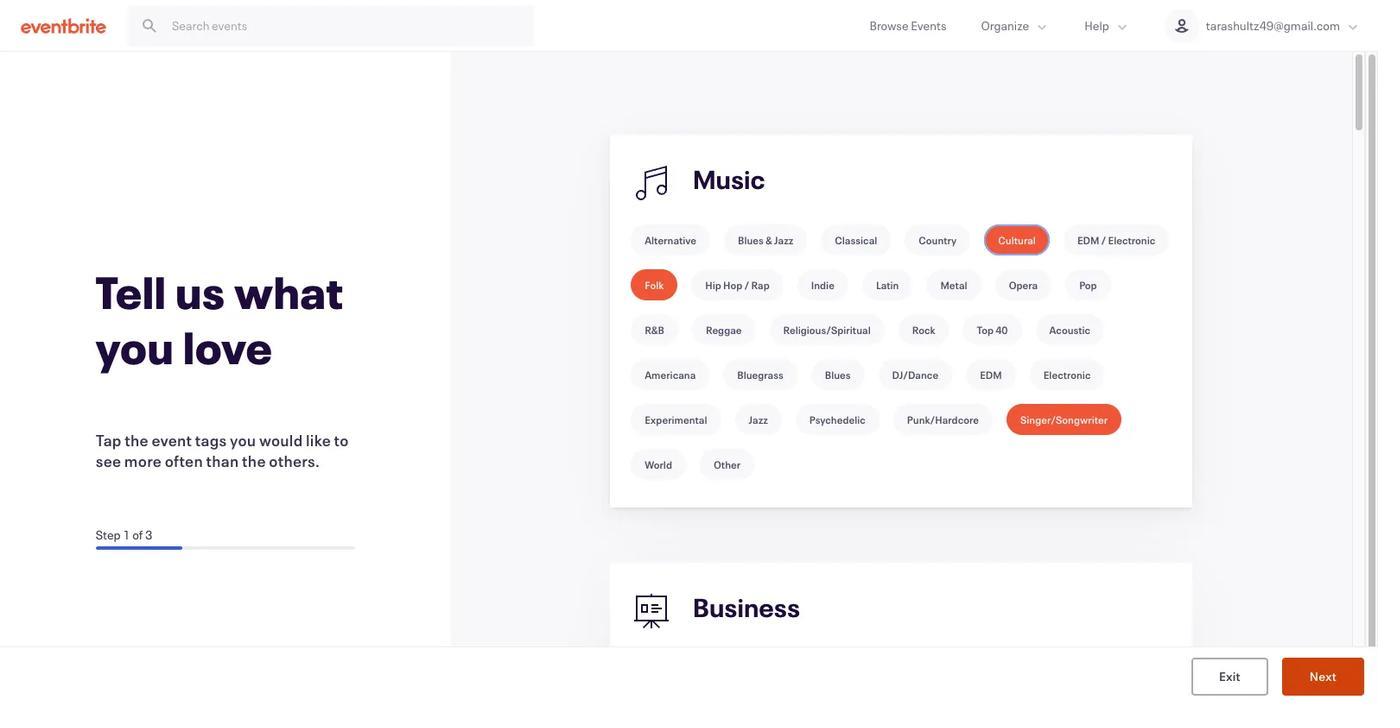 Task type: vqa. For each thing, say whether or not it's contained in the screenshot.
Experimental Button on the bottom of page
yes



Task type: describe. For each thing, give the bounding box(es) containing it.
exit
[[1219, 668, 1240, 685]]

cultural
[[998, 233, 1036, 247]]

&
[[765, 233, 772, 247]]

classical
[[835, 233, 877, 247]]

dj/dance button
[[878, 359, 952, 391]]

browse
[[870, 17, 909, 34]]

help link
[[1067, 0, 1147, 51]]

acoustic button
[[1036, 314, 1104, 346]]

organize
[[981, 17, 1029, 34]]

edm for edm
[[980, 368, 1002, 382]]

like
[[306, 430, 331, 451]]

edm for edm / electronic
[[1077, 233, 1099, 247]]

blues & jazz
[[738, 233, 793, 247]]

1
[[123, 527, 130, 543]]

1 horizontal spatial /
[[1101, 233, 1106, 247]]

business
[[693, 591, 800, 625]]

you inside "tell us what you love"
[[96, 318, 174, 376]]

metal button
[[926, 270, 981, 301]]

rap
[[751, 278, 770, 292]]

punk/hardcore
[[907, 413, 979, 427]]

than
[[206, 451, 239, 471]]

acoustic
[[1049, 323, 1090, 337]]

religious/spiritual button
[[769, 314, 884, 346]]

browse events link
[[852, 0, 964, 51]]

blues for blues & jazz
[[738, 233, 764, 247]]

see
[[96, 451, 121, 471]]

edm / electronic
[[1077, 233, 1155, 247]]

religious/spiritual
[[783, 323, 871, 337]]

pop
[[1079, 278, 1097, 292]]

top 40
[[977, 323, 1008, 337]]

you inside tap the event tags you would like to see more often than the others.
[[230, 430, 256, 451]]

americana
[[645, 368, 696, 382]]

edm / electronic button
[[1063, 225, 1169, 256]]

psychedelic button
[[796, 404, 879, 435]]

0 horizontal spatial the
[[125, 430, 148, 451]]

eventbrite image
[[21, 17, 106, 34]]

opera
[[1009, 278, 1038, 292]]

experimental button
[[631, 404, 721, 435]]

r&b
[[645, 323, 664, 337]]

latin button
[[862, 270, 913, 301]]

other button
[[700, 449, 754, 480]]

help
[[1084, 17, 1109, 34]]

jazz button
[[735, 404, 782, 435]]

reggae
[[706, 323, 742, 337]]

more
[[124, 451, 162, 471]]

electronic inside electronic button
[[1043, 368, 1091, 382]]

40
[[995, 323, 1008, 337]]

of
[[132, 527, 143, 543]]

organize link
[[964, 0, 1067, 51]]

bluegrass
[[737, 368, 783, 382]]

other
[[714, 458, 741, 472]]

top 40 button
[[963, 314, 1022, 346]]

0 horizontal spatial /
[[744, 278, 749, 292]]

what
[[234, 262, 344, 321]]

tags
[[195, 430, 227, 451]]

hip hop / rap button
[[691, 270, 783, 301]]

often
[[165, 451, 203, 471]]

world
[[645, 458, 672, 472]]

3
[[145, 527, 152, 543]]

next button
[[1282, 658, 1364, 696]]

alternative
[[645, 233, 696, 247]]

top
[[977, 323, 994, 337]]

1 vertical spatial jazz
[[749, 413, 768, 427]]

indie
[[811, 278, 834, 292]]

tap the event tags you would like to see more often than the others.
[[96, 430, 349, 471]]

tap
[[96, 430, 122, 451]]



Task type: locate. For each thing, give the bounding box(es) containing it.
0 vertical spatial blues
[[738, 233, 764, 247]]

1 vertical spatial blues
[[825, 368, 851, 382]]

music
[[693, 163, 765, 196]]

you left "us" at the top of the page
[[96, 318, 174, 376]]

events
[[911, 17, 946, 34]]

blues
[[738, 233, 764, 247], [825, 368, 851, 382]]

jazz right &
[[774, 233, 793, 247]]

the right than
[[242, 451, 266, 471]]

singer/songwriter button
[[1006, 404, 1122, 435]]

the right the tap
[[125, 430, 148, 451]]

tell
[[96, 262, 167, 321]]

1 vertical spatial edm
[[980, 368, 1002, 382]]

edm
[[1077, 233, 1099, 247], [980, 368, 1002, 382]]

edm down the top 40 button
[[980, 368, 1002, 382]]

us
[[176, 262, 225, 321]]

blues for blues
[[825, 368, 851, 382]]

event
[[152, 430, 192, 451]]

/ left rap
[[744, 278, 749, 292]]

0 horizontal spatial jazz
[[749, 413, 768, 427]]

bluegrass button
[[723, 359, 797, 391]]

edm button
[[966, 359, 1016, 391]]

world button
[[631, 449, 686, 480]]

to
[[334, 430, 349, 451]]

opera button
[[995, 270, 1052, 301]]

1 vertical spatial electronic
[[1043, 368, 1091, 382]]

the
[[125, 430, 148, 451], [242, 451, 266, 471]]

hip
[[705, 278, 721, 292]]

step 1 of 3
[[96, 527, 152, 543]]

browse events
[[870, 17, 946, 34]]

tarashultz49@gmail.com
[[1206, 17, 1340, 34]]

love
[[183, 318, 273, 376]]

1 horizontal spatial you
[[230, 430, 256, 451]]

reggae button
[[692, 314, 756, 346]]

electronic up the pop button
[[1108, 233, 1155, 247]]

metal
[[940, 278, 967, 292]]

1 vertical spatial /
[[744, 278, 749, 292]]

folk button
[[631, 270, 678, 301]]

0 vertical spatial you
[[96, 318, 174, 376]]

hop
[[723, 278, 742, 292]]

blues & jazz button
[[724, 225, 807, 256]]

0 vertical spatial electronic
[[1108, 233, 1155, 247]]

americana button
[[631, 359, 710, 391]]

/ up the pop button
[[1101, 233, 1106, 247]]

1 horizontal spatial jazz
[[774, 233, 793, 247]]

exit button
[[1191, 658, 1268, 696]]

jazz
[[774, 233, 793, 247], [749, 413, 768, 427]]

punk/hardcore button
[[893, 404, 993, 435]]

singer/songwriter
[[1020, 413, 1108, 427]]

rock
[[912, 323, 935, 337]]

edm up pop
[[1077, 233, 1099, 247]]

/
[[1101, 233, 1106, 247], [744, 278, 749, 292]]

folk
[[645, 278, 664, 292]]

electronic down acoustic
[[1043, 368, 1091, 382]]

would
[[259, 430, 303, 451]]

blues up psychedelic
[[825, 368, 851, 382]]

0 horizontal spatial edm
[[980, 368, 1002, 382]]

tarashultz49@gmail.com link
[[1147, 0, 1378, 51]]

country button
[[905, 225, 970, 256]]

1 vertical spatial you
[[230, 430, 256, 451]]

r&b button
[[631, 314, 678, 346]]

1 horizontal spatial blues
[[825, 368, 851, 382]]

0 horizontal spatial electronic
[[1043, 368, 1091, 382]]

0 vertical spatial jazz
[[774, 233, 793, 247]]

cultural button
[[984, 225, 1050, 256]]

blues left &
[[738, 233, 764, 247]]

indie button
[[797, 270, 848, 301]]

1 horizontal spatial the
[[242, 451, 266, 471]]

next
[[1310, 668, 1337, 685]]

electronic inside edm / electronic button
[[1108, 233, 1155, 247]]

0 vertical spatial edm
[[1077, 233, 1099, 247]]

0 vertical spatial /
[[1101, 233, 1106, 247]]

electronic button
[[1030, 359, 1105, 391]]

alternative button
[[631, 225, 710, 256]]

pop button
[[1065, 270, 1111, 301]]

1 horizontal spatial electronic
[[1108, 233, 1155, 247]]

experimental
[[645, 413, 707, 427]]

country
[[919, 233, 957, 247]]

progressbar image
[[96, 546, 182, 550]]

latin
[[876, 278, 899, 292]]

psychedelic
[[809, 413, 866, 427]]

jazz down bluegrass
[[749, 413, 768, 427]]

0 horizontal spatial you
[[96, 318, 174, 376]]

rock button
[[898, 314, 949, 346]]

others.
[[269, 451, 320, 471]]

tell us what you love
[[96, 262, 344, 376]]

1 horizontal spatial edm
[[1077, 233, 1099, 247]]

progressbar progress bar
[[96, 546, 355, 550]]

you
[[96, 318, 174, 376], [230, 430, 256, 451]]

blues button
[[811, 359, 864, 391]]

you right tags
[[230, 430, 256, 451]]

hip hop / rap
[[705, 278, 770, 292]]

step
[[96, 527, 121, 543]]

dj/dance
[[892, 368, 938, 382]]

0 horizontal spatial blues
[[738, 233, 764, 247]]

classical button
[[821, 225, 891, 256]]



